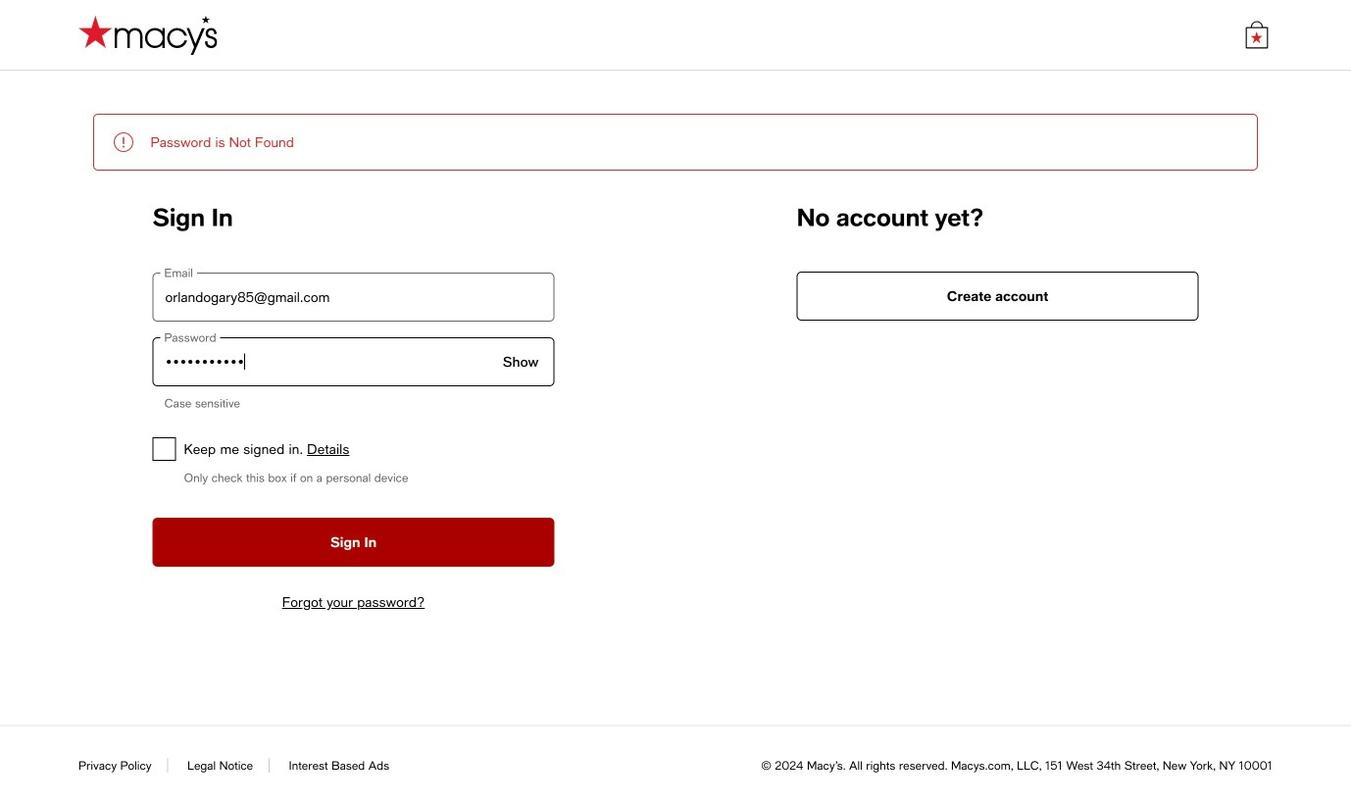 Task type: locate. For each thing, give the bounding box(es) containing it.
error image
[[112, 130, 135, 154]]

None checkbox
[[153, 437, 176, 461]]

  email field
[[153, 273, 555, 322]]

  password field
[[153, 337, 555, 386]]

shopping bag has 0 items image
[[1244, 21, 1271, 49]]



Task type: vqa. For each thing, say whether or not it's contained in the screenshot.
 email field
yes



